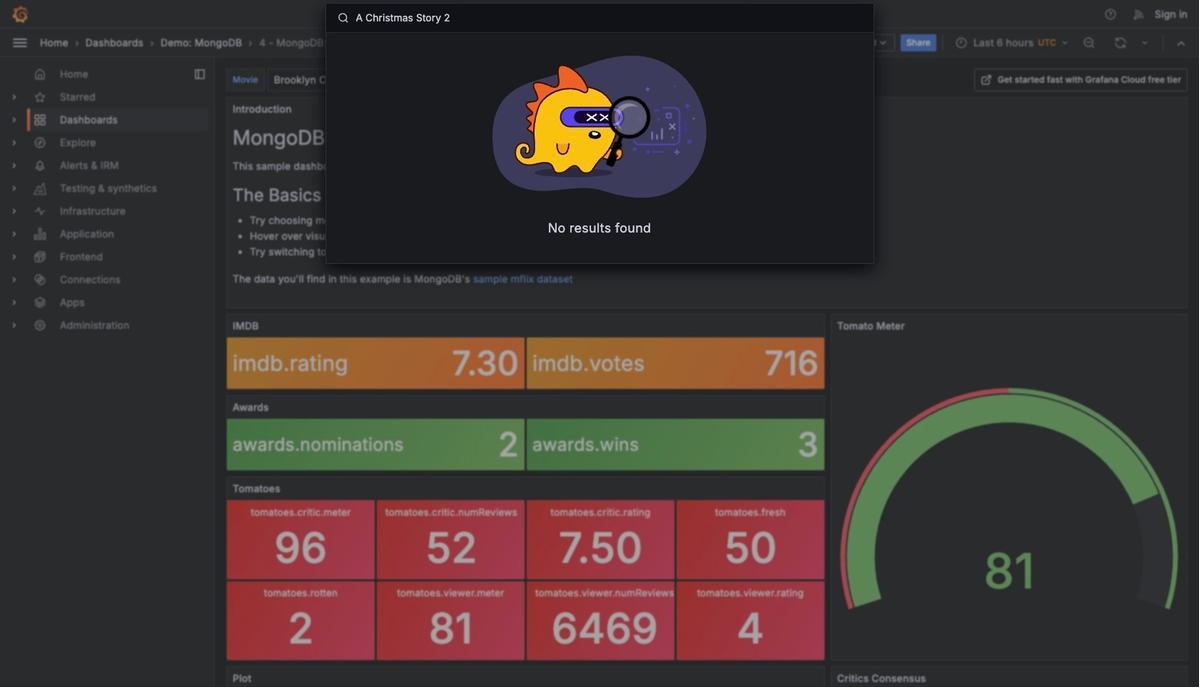 Task type: describe. For each thing, give the bounding box(es) containing it.
expand section frontend image
[[9, 251, 20, 263]]

expand section explore image
[[9, 137, 20, 149]]

expand section connections image
[[9, 274, 20, 286]]

expand section application image
[[9, 229, 20, 240]]

refresh dashboard image
[[1115, 36, 1128, 49]]

expand section testing & synthetics image
[[9, 183, 20, 194]]

undock menu image
[[194, 69, 206, 80]]

zoom out time range image
[[1083, 36, 1096, 49]]



Task type: vqa. For each thing, say whether or not it's contained in the screenshot.
Dashboard settings icon at the top right
no



Task type: locate. For each thing, give the bounding box(es) containing it.
news image
[[1133, 7, 1146, 20]]

expand section alerts & irm image
[[9, 160, 20, 171]]

close menu image
[[11, 34, 29, 51]]

expand section starred image
[[9, 91, 20, 103]]

expand section administration image
[[9, 320, 20, 331]]

dialog
[[326, 4, 874, 265]]

expand section dashboards image
[[9, 114, 20, 126]]

grafana image
[[11, 5, 29, 22]]

expand section apps image
[[9, 297, 20, 309]]

expand section infrastructure image
[[9, 206, 20, 217]]

Search or jump to... field
[[355, 9, 862, 26]]

navigation element
[[0, 57, 214, 349]]

help image
[[1105, 7, 1118, 20]]



